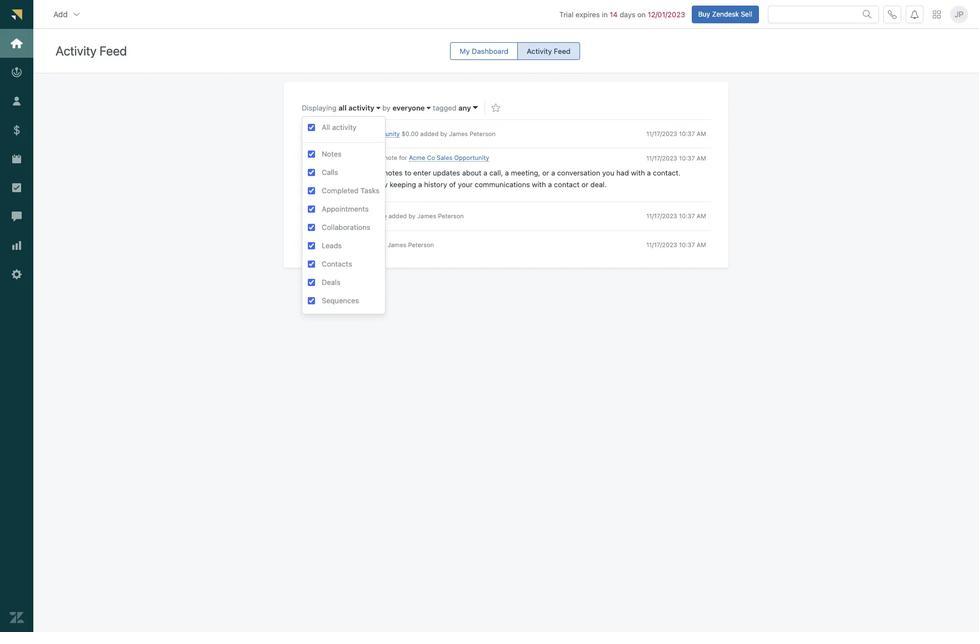 Task type: vqa. For each thing, say whether or not it's contained in the screenshot.
10:37 corresponding to Peterson
yes



Task type: describe. For each thing, give the bounding box(es) containing it.
0 horizontal spatial acme
[[319, 130, 336, 137]]

days
[[620, 10, 635, 19]]

11/17/2023 10:37 am for by
[[646, 130, 706, 137]]

peterson down of
[[438, 212, 464, 220]]

keeping
[[390, 180, 416, 189]]

is
[[336, 168, 342, 177]]

all
[[338, 103, 347, 112]]

a left contact.
[[647, 168, 651, 177]]

0 horizontal spatial feed
[[99, 44, 127, 59]]

caret down image
[[427, 105, 431, 112]]

use
[[369, 168, 382, 177]]

jp
[[954, 9, 964, 19]]

collaborations
[[322, 223, 370, 232]]

contact
[[554, 180, 579, 189]]

tasks
[[361, 186, 380, 195]]

conversation
[[557, 168, 600, 177]]

zendesk for zendesk sell employee added by james peterson
[[319, 212, 345, 220]]

had
[[616, 168, 629, 177]]

activity for all activity
[[332, 123, 357, 132]]

bell image
[[910, 10, 919, 19]]

buy zendesk sell
[[698, 10, 752, 18]]

chevron down image
[[72, 10, 81, 19]]

11/17/2023 10:37 am for peterson
[[646, 212, 706, 220]]

0 horizontal spatial activity feed
[[56, 44, 127, 59]]

a right call,
[[505, 168, 509, 177]]

11/17/2023 for peterson
[[646, 212, 677, 220]]

note
[[384, 154, 397, 161]]

calls
[[322, 168, 338, 177]]

by down zendesk sell employee added by james peterson
[[379, 241, 386, 248]]

1 horizontal spatial activity
[[527, 46, 552, 55]]

notes image
[[306, 153, 315, 162]]

activity for all activity
[[348, 103, 374, 112]]

11/17/2023 for by
[[646, 130, 677, 137]]

to
[[405, 168, 411, 177]]

enter
[[413, 168, 431, 177]]

Sequences checkbox
[[308, 297, 315, 305]]

a right is
[[344, 168, 348, 177]]

Appointments checkbox
[[308, 206, 315, 213]]

Collaborations checkbox
[[308, 224, 315, 231]]

buy
[[698, 10, 710, 18]]

zendesk products image
[[933, 10, 941, 18]]

calls image
[[888, 10, 897, 19]]

1 horizontal spatial opportunity
[[454, 154, 489, 161]]

all
[[322, 123, 330, 132]]

history
[[424, 180, 447, 189]]

all activity link
[[338, 103, 380, 112]]

a left contact
[[548, 180, 552, 189]]

Notes checkbox
[[308, 151, 315, 158]]

employee
[[359, 212, 387, 220]]

trial
[[559, 10, 574, 19]]

notes inside "this is a note. use notes to enter updates about a call, a meeting, or a conversation you had with a contact. notes are helpful by keeping a history of your communications with a contact or deal."
[[320, 180, 340, 189]]

0 vertical spatial sales
[[347, 130, 363, 137]]

all activity
[[322, 123, 357, 132]]

Completed Tasks checkbox
[[308, 187, 315, 195]]

my dashboard
[[460, 46, 508, 55]]

a up contact
[[551, 168, 555, 177]]

14
[[610, 10, 618, 19]]

updates
[[433, 168, 460, 177]]

by inside "this is a note. use notes to enter updates about a call, a meeting, or a conversation you had with a contact. notes are helpful by keeping a history of your communications with a contact or deal."
[[380, 180, 388, 189]]

zendesk sell link
[[319, 241, 357, 249]]

0 vertical spatial notes
[[322, 150, 342, 158]]

All activity checkbox
[[308, 124, 315, 131]]

expires
[[576, 10, 600, 19]]

trial expires in 14 days on 12/01/2023
[[559, 10, 685, 19]]

tagged
[[433, 103, 456, 112]]

by left everyone
[[382, 103, 391, 112]]

are
[[342, 180, 353, 189]]

11/17/2023 for acme
[[646, 154, 677, 162]]

0 horizontal spatial opportunity
[[365, 130, 400, 137]]

Deals checkbox
[[308, 279, 315, 286]]

my dashboard link
[[450, 42, 518, 60]]

peterson down any
[[470, 130, 496, 137]]

10:37 for peterson
[[679, 212, 695, 220]]

meeting,
[[511, 168, 540, 177]]



Task type: locate. For each thing, give the bounding box(es) containing it.
zendesk up contacts
[[319, 241, 345, 248]]

1 am from the top
[[697, 130, 706, 137]]

opportunity
[[365, 130, 400, 137], [454, 154, 489, 161]]

zendesk image
[[9, 611, 24, 625]]

zendesk sell employee link
[[319, 212, 387, 220]]

leads
[[322, 241, 342, 250]]

zendesk sell employee added by james peterson
[[319, 212, 464, 220]]

call,
[[489, 168, 503, 177]]

10:37
[[679, 130, 695, 137], [679, 154, 695, 162], [679, 212, 695, 220], [679, 241, 695, 248]]

2 vertical spatial sell
[[346, 241, 357, 248]]

activity
[[348, 103, 374, 112], [332, 123, 357, 132]]

contact.
[[653, 168, 681, 177]]

deals
[[322, 278, 340, 287]]

1 vertical spatial acme
[[409, 154, 425, 161]]

0 horizontal spatial activity
[[56, 44, 97, 59]]

1 vertical spatial added
[[388, 212, 407, 220]]

left
[[368, 154, 377, 161]]

by down use
[[380, 180, 388, 189]]

1 11/17/2023 from the top
[[646, 130, 677, 137]]

peterson down zendesk sell employee added by james peterson
[[408, 241, 434, 248]]

with down meeting,
[[532, 180, 546, 189]]

4 11/17/2023 from the top
[[646, 241, 677, 248]]

sell right "buy"
[[741, 10, 752, 18]]

feed
[[99, 44, 127, 59], [554, 46, 571, 55]]

acme co sales opportunity link down "all activity" link
[[319, 130, 400, 138]]

sell for zendesk sell added by james peterson
[[346, 241, 357, 248]]

sell inside 'buy zendesk sell' button
[[741, 10, 752, 18]]

with right had
[[631, 168, 645, 177]]

3 11/17/2023 from the top
[[646, 212, 677, 220]]

about
[[462, 168, 481, 177]]

1 vertical spatial with
[[532, 180, 546, 189]]

2 11/17/2023 10:37 am from the top
[[646, 154, 706, 162]]

with
[[631, 168, 645, 177], [532, 180, 546, 189]]

completed tasks
[[322, 186, 380, 195]]

a left call,
[[483, 168, 487, 177]]

on
[[637, 10, 646, 19]]

a right left
[[379, 154, 383, 161]]

0 vertical spatial sell
[[741, 10, 752, 18]]

am for by
[[697, 130, 706, 137]]

1 vertical spatial acme co sales opportunity link
[[409, 154, 489, 162]]

0 vertical spatial co
[[338, 130, 346, 137]]

communications
[[475, 180, 530, 189]]

0 horizontal spatial or
[[542, 168, 549, 177]]

2 horizontal spatial added
[[420, 130, 439, 137]]

1 horizontal spatial sales
[[437, 154, 452, 161]]

3 11/17/2023 10:37 am from the top
[[646, 212, 706, 220]]

caret down image right all activity
[[376, 105, 380, 112]]

1 vertical spatial activity
[[332, 123, 357, 132]]

sell down collaborations
[[346, 241, 357, 248]]

2 11/17/2023 from the top
[[646, 154, 677, 162]]

james
[[449, 130, 468, 137], [319, 154, 338, 161], [417, 212, 436, 220], [388, 241, 406, 248]]

helpful
[[355, 180, 378, 189]]

acme
[[319, 130, 336, 137], [409, 154, 425, 161]]

0 vertical spatial activity
[[348, 103, 374, 112]]

am
[[697, 130, 706, 137], [697, 154, 706, 162], [697, 212, 706, 220], [697, 241, 706, 248]]

4 11/17/2023 10:37 am from the top
[[646, 241, 706, 248]]

1 horizontal spatial caret down image
[[473, 103, 478, 112]]

activity
[[56, 44, 97, 59], [527, 46, 552, 55]]

1 vertical spatial opportunity
[[454, 154, 489, 161]]

activity feed down chevron down image
[[56, 44, 127, 59]]

11/17/2023
[[646, 130, 677, 137], [646, 154, 677, 162], [646, 212, 677, 220], [646, 241, 677, 248]]

11/17/2023 10:37 am for acme
[[646, 154, 706, 162]]

opportunity up 'note'
[[365, 130, 400, 137]]

1 horizontal spatial or
[[581, 180, 588, 189]]

3 am from the top
[[697, 212, 706, 220]]

0 vertical spatial or
[[542, 168, 549, 177]]

completed
[[322, 186, 359, 195]]

zendesk
[[712, 10, 739, 18], [319, 212, 345, 220], [319, 241, 345, 248]]

sell for zendesk sell employee added by james peterson
[[346, 212, 357, 220]]

10:37 for by
[[679, 130, 695, 137]]

2 10:37 from the top
[[679, 154, 695, 162]]

add
[[53, 9, 68, 19]]

4 10:37 from the top
[[679, 241, 695, 248]]

2 vertical spatial added
[[359, 241, 377, 248]]

activity down chevron down image
[[56, 44, 97, 59]]

james down history
[[417, 212, 436, 220]]

you
[[602, 168, 614, 177]]

added right employee
[[388, 212, 407, 220]]

add button
[[44, 3, 90, 25]]

1 vertical spatial sell
[[346, 212, 357, 220]]

zendesk for zendesk sell added by james peterson
[[319, 241, 345, 248]]

added
[[420, 130, 439, 137], [388, 212, 407, 220], [359, 241, 377, 248]]

this
[[320, 168, 334, 177]]

activity feed
[[56, 44, 127, 59], [527, 46, 571, 55]]

notes down this on the top
[[320, 180, 340, 189]]

1 horizontal spatial co
[[427, 154, 435, 161]]

added down collaborations
[[359, 241, 377, 248]]

1 horizontal spatial acme
[[409, 154, 425, 161]]

buy zendesk sell button
[[692, 5, 759, 23]]

or
[[542, 168, 549, 177], [581, 180, 588, 189]]

activity feed down trial at the top right of page
[[527, 46, 571, 55]]

of
[[449, 180, 456, 189]]

12/01/2023
[[648, 10, 685, 19]]

james peterson left a note for acme co sales opportunity
[[319, 154, 489, 161]]

zendesk sell added by james peterson
[[319, 241, 434, 248]]

co
[[338, 130, 346, 137], [427, 154, 435, 161]]

2 vertical spatial zendesk
[[319, 241, 345, 248]]

0 vertical spatial acme co sales opportunity link
[[319, 130, 400, 138]]

sales
[[347, 130, 363, 137], [437, 154, 452, 161]]

acme co sales opportunity $0.00 added by james peterson
[[319, 130, 496, 137]]

everyone
[[393, 103, 425, 112]]

a down enter
[[418, 180, 422, 189]]

acme co sales opportunity link up updates
[[409, 154, 489, 162]]

search image
[[863, 10, 872, 19]]

james down zendesk sell employee added by james peterson
[[388, 241, 406, 248]]

acme right all activity option
[[319, 130, 336, 137]]

sales down all activity
[[347, 130, 363, 137]]

$0.00
[[402, 130, 418, 137]]

1 vertical spatial or
[[581, 180, 588, 189]]

added right $0.00
[[420, 130, 439, 137]]

for
[[399, 154, 407, 161]]

1 horizontal spatial acme co sales opportunity link
[[409, 154, 489, 162]]

in
[[602, 10, 608, 19]]

zendesk up collaborations
[[319, 212, 345, 220]]

james up calls
[[319, 154, 338, 161]]

zendesk right "buy"
[[712, 10, 739, 18]]

1 10:37 from the top
[[679, 130, 695, 137]]

deal.
[[590, 180, 607, 189]]

displaying
[[302, 103, 338, 112]]

co up enter
[[427, 154, 435, 161]]

sell
[[741, 10, 752, 18], [346, 212, 357, 220], [346, 241, 357, 248]]

Calls checkbox
[[308, 169, 315, 176]]

opportunity up about
[[454, 154, 489, 161]]

your
[[458, 180, 473, 189]]

0 horizontal spatial sales
[[347, 130, 363, 137]]

1 horizontal spatial activity feed
[[527, 46, 571, 55]]

1 vertical spatial sales
[[437, 154, 452, 161]]

caret down image
[[473, 103, 478, 112], [376, 105, 380, 112]]

10:37 for acme
[[679, 154, 695, 162]]

a
[[379, 154, 383, 161], [344, 168, 348, 177], [483, 168, 487, 177], [505, 168, 509, 177], [551, 168, 555, 177], [647, 168, 651, 177], [418, 180, 422, 189], [548, 180, 552, 189]]

am for acme
[[697, 154, 706, 162]]

caret down image right any
[[473, 103, 478, 112]]

peterson
[[470, 130, 496, 137], [340, 154, 366, 161], [438, 212, 464, 220], [408, 241, 434, 248]]

2 am from the top
[[697, 154, 706, 162]]

sales up updates
[[437, 154, 452, 161]]

any
[[458, 103, 471, 112]]

4 am from the top
[[697, 241, 706, 248]]

activity feed link
[[517, 42, 580, 60]]

or right meeting,
[[542, 168, 549, 177]]

this is a note. use notes to enter updates about a call, a meeting, or a conversation you had with a contact. notes are helpful by keeping a history of your communications with a contact or deal.
[[320, 168, 683, 189]]

1 vertical spatial zendesk
[[319, 212, 345, 220]]

0 horizontal spatial added
[[359, 241, 377, 248]]

jp button
[[950, 5, 968, 23]]

1 horizontal spatial with
[[631, 168, 645, 177]]

am for peterson
[[697, 212, 706, 220]]

Leads checkbox
[[308, 242, 315, 250]]

1 horizontal spatial added
[[388, 212, 407, 220]]

notes up calls
[[322, 150, 342, 158]]

1 vertical spatial co
[[427, 154, 435, 161]]

caret down image inside "all activity" link
[[376, 105, 380, 112]]

peterson up note.
[[340, 154, 366, 161]]

sell up collaborations
[[346, 212, 357, 220]]

zendesk inside button
[[712, 10, 739, 18]]

notes
[[384, 168, 403, 177]]

co right all
[[338, 130, 346, 137]]

1 11/17/2023 10:37 am from the top
[[646, 130, 706, 137]]

appointments
[[322, 205, 369, 213]]

1 horizontal spatial feed
[[554, 46, 571, 55]]

or down conversation on the top of page
[[581, 180, 588, 189]]

activity right dashboard
[[527, 46, 552, 55]]

0 horizontal spatial with
[[532, 180, 546, 189]]

acme right "for"
[[409, 154, 425, 161]]

notes
[[322, 150, 342, 158], [320, 180, 340, 189]]

james down any
[[449, 130, 468, 137]]

0 vertical spatial zendesk
[[712, 10, 739, 18]]

0 horizontal spatial co
[[338, 130, 346, 137]]

dashboard
[[472, 46, 508, 55]]

contacts
[[322, 260, 352, 268]]

my
[[460, 46, 470, 55]]

by down tagged
[[440, 130, 447, 137]]

0 vertical spatial added
[[420, 130, 439, 137]]

0 horizontal spatial caret down image
[[376, 105, 380, 112]]

by down keeping
[[409, 212, 416, 220]]

Contacts checkbox
[[308, 261, 315, 268]]

0 horizontal spatial acme co sales opportunity link
[[319, 130, 400, 138]]

1 vertical spatial notes
[[320, 180, 340, 189]]

by
[[382, 103, 391, 112], [440, 130, 447, 137], [380, 180, 388, 189], [409, 212, 416, 220], [379, 241, 386, 248]]

0 vertical spatial with
[[631, 168, 645, 177]]

note.
[[350, 168, 367, 177]]

sequences
[[322, 296, 359, 305]]

0 vertical spatial acme
[[319, 130, 336, 137]]

11/17/2023 10:37 am
[[646, 130, 706, 137], [646, 154, 706, 162], [646, 212, 706, 220], [646, 241, 706, 248]]

all activity
[[338, 103, 374, 112]]

acme co sales opportunity link
[[319, 130, 400, 138], [409, 154, 489, 162]]

0 vertical spatial opportunity
[[365, 130, 400, 137]]

3 10:37 from the top
[[679, 212, 695, 220]]



